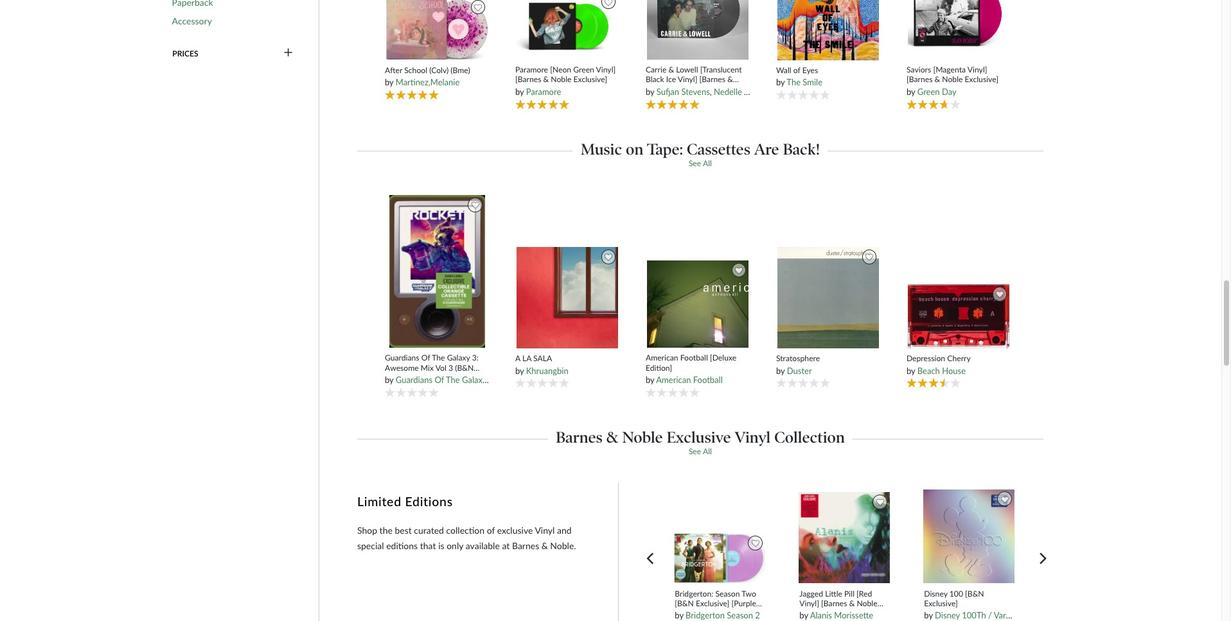 Task type: locate. For each thing, give the bounding box(es) containing it.
(clear
[[1048, 611, 1069, 621]]

see all link down exclusive
[[689, 447, 712, 457]]

1 vertical spatial the
[[432, 354, 445, 363]]

0 horizontal spatial exclusive)(rocket
[[385, 373, 444, 383]]

0 vertical spatial of
[[793, 66, 800, 75]]

0 vertical spatial galaxy
[[447, 354, 470, 363]]

vinyl] inside the carrie & lowell [translucent black ice vinyl] [barnes & noble exclusive]
[[678, 75, 697, 84]]

american down edition]
[[656, 375, 691, 385]]

beach
[[917, 366, 940, 376]]

1 vertical spatial all
[[703, 447, 712, 457]]

& inside jagged little pill [red vinyl] [barnes & noble exclusive]
[[849, 599, 855, 609]]

noble down [red in the bottom of the page
[[857, 599, 877, 609]]

[b&n right 100
[[965, 590, 984, 599]]

by alanis morissette
[[799, 611, 873, 621]]

(b&n down a la sala link
[[572, 375, 592, 385]]

carrie & lowell [translucent black ice vinyl] [barnes & noble exclusive] image
[[647, 0, 749, 60]]

0 horizontal spatial barnes
[[512, 541, 539, 552]]

vinyl] right [magenta
[[968, 65, 987, 75]]

vinyl] down lowell in the top right of the page
[[678, 75, 697, 84]]

football
[[680, 354, 708, 363], [693, 375, 723, 385]]

disney left 100
[[924, 590, 948, 599]]

jagged little pill [red vinyl] [barnes & noble exclusive] image
[[798, 492, 890, 585]]

awesome
[[385, 363, 419, 373], [498, 375, 534, 385]]

bridgerton:
[[675, 590, 713, 599]]

accessory
[[172, 16, 212, 26]]

barnes inside the shop the best curated collection of exclusive vinyl and special editions that is only available at barnes & noble.
[[512, 541, 539, 552]]

disney 100 [b&n exclusive] image
[[923, 489, 1015, 585]]

1 vertical spatial (b&n
[[572, 375, 592, 385]]

0 vertical spatial green
[[573, 65, 594, 75]]

morissette
[[834, 611, 873, 621]]

3: inside guardians of the galaxy 3: awesome mix vol 3 (b&n exclusive)(rocket ed.)
[[472, 354, 479, 363]]

1 horizontal spatial [b&n
[[965, 590, 984, 599]]

1 vertical spatial galaxy
[[462, 375, 487, 385]]

after school (colv) (bme) link
[[385, 66, 489, 75]]

2 all from the top
[[703, 447, 712, 457]]

vinyl right exclusive
[[735, 428, 771, 447]]

sufjan stevens link
[[657, 87, 710, 97]]

stratosphere by duster
[[776, 354, 820, 376]]

&
[[669, 65, 674, 75], [543, 75, 549, 84], [727, 75, 733, 84], [935, 75, 940, 84], [606, 428, 618, 447], [542, 541, 548, 552], [849, 599, 855, 609]]

, down eyes
[[809, 87, 813, 97]]

0 horizontal spatial 3
[[448, 363, 453, 373]]

0 horizontal spatial awesome
[[385, 363, 419, 373]]

0 vertical spatial barnes
[[556, 428, 603, 447]]

season
[[715, 590, 740, 599], [727, 611, 753, 621]]

see inside music on tape: cassettes are back! see all
[[689, 159, 701, 168]]

0 vertical spatial the
[[787, 77, 801, 88]]

0 horizontal spatial vol
[[435, 363, 446, 373]]

1 vertical spatial barnes
[[512, 541, 539, 552]]

0 vertical spatial 3
[[448, 363, 453, 373]]

1 vertical spatial of
[[487, 526, 495, 536]]

1 vertical spatial 3:
[[489, 375, 496, 385]]

1 see all link from the top
[[689, 159, 712, 168]]

1 horizontal spatial of
[[435, 375, 444, 385]]

guardians inside guardians of the galaxy 3: awesome mix vol 3 (b&n exclusive)(rocket ed.)
[[385, 354, 419, 363]]

by inside "stratosphere by duster"
[[776, 366, 785, 376]]

noble inside the carrie & lowell [translucent black ice vinyl] [barnes & noble exclusive]
[[646, 85, 666, 94]]

1 vertical spatial green
[[917, 87, 940, 97]]

exclusive] down paramore [neon green vinyl] [barnes & noble exclusive] image
[[574, 75, 607, 84]]

eyes
[[802, 66, 818, 75]]

noble inside barnes & noble exclusive vinyl collection see all
[[622, 428, 663, 447]]

martinez,melanie
[[396, 77, 460, 88]]

green right [neon
[[573, 65, 594, 75]]

0 vertical spatial see
[[689, 159, 701, 168]]

duster
[[787, 366, 812, 376]]

0 vertical spatial (b&n
[[455, 363, 474, 373]]

[barnes inside jagged little pill [red vinyl] [barnes & noble exclusive]
[[821, 599, 847, 609]]

beach house link
[[917, 366, 966, 376]]

la
[[522, 354, 531, 364]]

a la sala by khruangbin
[[515, 354, 568, 376]]

of inside the shop the best curated collection of exclusive vinyl and special editions that is only available at barnes & noble.
[[487, 526, 495, 536]]

edition]
[[646, 363, 672, 373]]

2 see from the top
[[689, 447, 701, 457]]

0 vertical spatial all
[[703, 159, 712, 168]]

, left nedelle
[[710, 87, 712, 97]]

0 vertical spatial american
[[646, 354, 678, 363]]

0 vertical spatial guardians
[[385, 354, 419, 363]]

depression cherry link
[[907, 354, 1011, 364]]

disney 100 [b&n exclusive] by disney 100th / various (b&n) (clear vinyl)
[[924, 590, 1091, 621]]

1 horizontal spatial 3
[[565, 375, 570, 385]]

1 horizontal spatial ,
[[809, 87, 813, 97]]

collection
[[774, 428, 845, 447]]

0 vertical spatial see all link
[[689, 159, 712, 168]]

1 horizontal spatial barnes
[[556, 428, 603, 447]]

exclusive] inside jagged little pill [red vinyl] [barnes & noble exclusive]
[[799, 609, 833, 619]]

1 vertical spatial of
[[435, 375, 444, 385]]

1 horizontal spatial vinyl
[[735, 428, 771, 447]]

1 horizontal spatial of
[[793, 66, 800, 75]]

vol inside guardians of the galaxy 3: awesome mix vol 3 (b&n exclusive)(rocket ed.)
[[435, 363, 446, 373]]

disney down 100
[[935, 611, 960, 621]]

2 , from the left
[[809, 87, 813, 97]]

vinyl] right [neon
[[596, 65, 616, 75]]

are
[[754, 140, 779, 159]]

noble left exclusive
[[622, 428, 663, 447]]

carrie & lowell [translucent black ice vinyl] [barnes & noble exclusive]
[[646, 65, 742, 94]]

0 horizontal spatial of
[[421, 354, 430, 363]]

0 horizontal spatial ed.)
[[446, 373, 459, 383]]

cherry
[[947, 354, 971, 364]]

1 horizontal spatial ed.)
[[660, 375, 673, 385]]

exclusive] up by bridgerton season 2
[[696, 599, 730, 609]]

3
[[448, 363, 453, 373], [565, 375, 570, 385]]

noble down [magenta
[[942, 75, 963, 84]]

1 horizontal spatial vol
[[552, 375, 563, 385]]

3: left a la sala by khruangbin
[[489, 375, 496, 385]]

exclusive]
[[574, 75, 607, 84], [965, 75, 998, 84], [668, 85, 702, 94], [696, 599, 730, 609], [924, 599, 958, 609], [799, 609, 833, 619]]

american football [deluxe edition] image
[[647, 260, 749, 349]]

disney
[[924, 590, 948, 599], [935, 611, 960, 621]]

1 horizontal spatial the
[[446, 375, 460, 385]]

green
[[573, 65, 594, 75], [917, 87, 940, 97]]

paramore down [neon
[[526, 87, 561, 97]]

the
[[787, 77, 801, 88], [432, 354, 445, 363], [446, 375, 460, 385]]

stratosphere image
[[777, 247, 880, 349]]

bridgerton season 2 link
[[686, 611, 760, 621]]

noble inside saviors [magenta vinyl] [barnes & noble exclusive] by green day
[[942, 75, 963, 84]]

3: left a
[[472, 354, 479, 363]]

galaxy
[[447, 354, 470, 363], [462, 375, 487, 385]]

0 horizontal spatial [b&n
[[675, 599, 694, 609]]

1 vertical spatial mix
[[536, 375, 550, 385]]

0 vertical spatial awesome
[[385, 363, 419, 373]]

saviors [magenta vinyl] [barnes & noble exclusive] image
[[907, 0, 1010, 60]]

various
[[994, 611, 1021, 621]]

season down [purple
[[727, 611, 753, 621]]

vol
[[435, 363, 446, 373], [552, 375, 563, 385]]

1 horizontal spatial mix
[[536, 375, 550, 385]]

editions
[[386, 541, 418, 552]]

2 horizontal spatial the
[[787, 77, 801, 88]]

exclusive
[[667, 428, 731, 447]]

by
[[385, 77, 394, 88], [776, 77, 785, 88], [515, 87, 524, 97], [646, 87, 654, 97], [907, 87, 915, 97], [515, 366, 524, 376], [776, 366, 785, 376], [907, 366, 915, 376], [385, 375, 394, 385], [646, 375, 654, 385], [675, 611, 684, 621], [799, 611, 808, 621], [924, 611, 933, 621]]

guardians of the galaxy 3: awesome mix vol 3 (b&n exclusive)(rocket ed.) link
[[385, 354, 489, 383], [396, 375, 673, 385]]

vinyl]
[[596, 65, 616, 75], [968, 65, 987, 75], [678, 75, 697, 84], [799, 599, 819, 609], [675, 609, 695, 619]]

duster link
[[787, 366, 812, 376]]

american up edition]
[[646, 354, 678, 363]]

0 horizontal spatial ,
[[710, 87, 712, 97]]

stratosphere link
[[776, 354, 881, 364]]

[magenta
[[933, 65, 966, 75]]

by sufjan stevens , nedelle torrisi
[[646, 87, 766, 97]]

all down cassettes
[[703, 159, 712, 168]]

1 vertical spatial awesome
[[498, 375, 534, 385]]

0 horizontal spatial (b&n
[[455, 363, 474, 373]]

0 vertical spatial mix
[[421, 363, 434, 373]]

mix inside guardians of the galaxy 3: awesome mix vol 3 (b&n exclusive)(rocket ed.)
[[421, 363, 434, 373]]

see for exclusive
[[689, 447, 701, 457]]

exclusive] inside saviors [magenta vinyl] [barnes & noble exclusive] by green day
[[965, 75, 998, 84]]

all inside barnes & noble exclusive vinyl collection see all
[[703, 447, 712, 457]]

football down american football [deluxe edition] link
[[693, 375, 723, 385]]

all down exclusive
[[703, 447, 712, 457]]

[barnes down little
[[821, 599, 847, 609]]

football up american football link
[[680, 354, 708, 363]]

see down cassettes
[[689, 159, 701, 168]]

paramore up paramore link
[[515, 65, 548, 75]]

exclusive] down [magenta
[[965, 75, 998, 84]]

[barnes up paramore link
[[515, 75, 541, 84]]

lowell
[[676, 65, 698, 75]]

(b&n left a
[[455, 363, 474, 373]]

a la sala link
[[515, 354, 620, 364]]

0 horizontal spatial green
[[573, 65, 594, 75]]

[barnes down saviors
[[907, 75, 933, 84]]

2 see all link from the top
[[689, 447, 712, 457]]

paramore [neon green vinyl] [barnes & noble exclusive] image
[[516, 0, 619, 60]]

carrie & lowell [translucent black ice vinyl] [barnes & noble exclusive] link
[[646, 65, 750, 94]]

0 vertical spatial 3:
[[472, 354, 479, 363]]

limited
[[357, 495, 401, 510]]

1 all from the top
[[703, 159, 712, 168]]

a la sala image
[[516, 247, 619, 349]]

1 vertical spatial paramore
[[526, 87, 561, 97]]

noble down black
[[646, 85, 666, 94]]

1 vertical spatial see
[[689, 447, 701, 457]]

[b&n
[[965, 590, 984, 599], [675, 599, 694, 609]]

1 see from the top
[[689, 159, 701, 168]]

vinyl] down the jagged
[[799, 599, 819, 609]]

the inside guardians of the galaxy 3: awesome mix vol 3 (b&n exclusive)(rocket ed.)
[[432, 354, 445, 363]]

1 horizontal spatial green
[[917, 87, 940, 97]]

ed.) inside guardians of the galaxy 3: awesome mix vol 3 (b&n exclusive)(rocket ed.)
[[446, 373, 459, 383]]

noble
[[551, 75, 572, 84], [942, 75, 963, 84], [646, 85, 666, 94], [622, 428, 663, 447], [857, 599, 877, 609]]

1 vertical spatial see all link
[[689, 447, 712, 457]]

of up available at the left bottom of page
[[487, 526, 495, 536]]

0 vertical spatial vol
[[435, 363, 446, 373]]

season inside bridgerton: season two [b&n exclusive] [purple vinyl]
[[715, 590, 740, 599]]

curated
[[414, 526, 444, 536]]

saviors [magenta vinyl] [barnes & noble exclusive] link
[[907, 65, 1011, 85]]

all
[[703, 159, 712, 168], [703, 447, 712, 457]]

0 horizontal spatial vinyl
[[535, 526, 555, 536]]

3 inside guardians of the galaxy 3: awesome mix vol 3 (b&n exclusive)(rocket ed.)
[[448, 363, 453, 373]]

1 vertical spatial 3
[[565, 375, 570, 385]]

wall of eyes by the smile
[[776, 66, 822, 88]]

0 vertical spatial season
[[715, 590, 740, 599]]

see all link down cassettes
[[689, 159, 712, 168]]

vinyl left and
[[535, 526, 555, 536]]

of
[[793, 66, 800, 75], [487, 526, 495, 536]]

see inside barnes & noble exclusive vinyl collection see all
[[689, 447, 701, 457]]

[b&n inside bridgerton: season two [b&n exclusive] [purple vinyl]
[[675, 599, 694, 609]]

[b&n down bridgerton:
[[675, 599, 694, 609]]

limited editions
[[357, 495, 453, 510]]

khruangbin
[[526, 366, 568, 376]]

[red
[[857, 590, 872, 599]]

1 vertical spatial vinyl
[[535, 526, 555, 536]]

[barnes down [translucent
[[699, 75, 725, 84]]

special
[[357, 541, 384, 552]]

the inside wall of eyes by the smile
[[787, 77, 801, 88]]

see down exclusive
[[689, 447, 701, 457]]

all inside music on tape: cassettes are back! see all
[[703, 159, 712, 168]]

exclusive] down ice
[[668, 85, 702, 94]]

exclusive] inside disney 100 [b&n exclusive] by disney 100th / various (b&n) (clear vinyl)
[[924, 599, 958, 609]]

green left day
[[917, 87, 940, 97]]

0 vertical spatial vinyl
[[735, 428, 771, 447]]

barnes
[[556, 428, 603, 447], [512, 541, 539, 552]]

& inside the shop the best curated collection of exclusive vinyl and special editions that is only available at barnes & noble.
[[542, 541, 548, 552]]

0 vertical spatial of
[[421, 354, 430, 363]]

season up [purple
[[715, 590, 740, 599]]

of right wall
[[793, 66, 800, 75]]

a
[[515, 354, 520, 364]]

0 horizontal spatial the
[[432, 354, 445, 363]]

after school (colv) (bme) image
[[386, 0, 488, 61]]

[barnes inside saviors [magenta vinyl] [barnes & noble exclusive] by green day
[[907, 75, 933, 84]]

0 horizontal spatial mix
[[421, 363, 434, 373]]

1 horizontal spatial awesome
[[498, 375, 534, 385]]

1 vertical spatial guardians
[[396, 375, 432, 385]]

0 horizontal spatial 3:
[[472, 354, 479, 363]]

3:
[[472, 354, 479, 363], [489, 375, 496, 385]]

jagged little pill [red vinyl] [barnes & noble exclusive] link
[[799, 590, 889, 619]]

exclusive] down the jagged
[[799, 609, 833, 619]]

noble down [neon
[[551, 75, 572, 84]]

0 horizontal spatial of
[[487, 526, 495, 536]]

exclusive] down 100
[[924, 599, 958, 609]]

vinyl] down bridgerton:
[[675, 609, 695, 619]]



Task type: vqa. For each thing, say whether or not it's contained in the screenshot.


Task type: describe. For each thing, give the bounding box(es) containing it.
green inside saviors [magenta vinyl] [barnes & noble exclusive] by green day
[[917, 87, 940, 97]]

wall of eyes image
[[777, 0, 880, 61]]

martinez,melanie link
[[396, 77, 460, 88]]

by inside a la sala by khruangbin
[[515, 366, 524, 376]]

bridgerton
[[686, 611, 725, 621]]

paramore [neon green vinyl] [barnes & noble exclusive] by paramore
[[515, 65, 616, 97]]

& inside barnes & noble exclusive vinyl collection see all
[[606, 428, 618, 447]]

& inside saviors [magenta vinyl] [barnes & noble exclusive] by green day
[[935, 75, 940, 84]]

all for cassettes
[[703, 159, 712, 168]]

by inside depression cherry by beach house
[[907, 366, 915, 376]]

stevens
[[681, 87, 710, 97]]

depression
[[907, 354, 945, 364]]

galaxy inside guardians of the galaxy 3: awesome mix vol 3 (b&n exclusive)(rocket ed.)
[[447, 354, 470, 363]]

1 vertical spatial vol
[[552, 375, 563, 385]]

by inside american football [deluxe edition] by american football
[[646, 375, 654, 385]]

exclusive] inside the carrie & lowell [translucent black ice vinyl] [barnes & noble exclusive]
[[668, 85, 702, 94]]

and
[[557, 526, 572, 536]]

black
[[646, 75, 664, 84]]

best
[[395, 526, 412, 536]]

by inside paramore [neon green vinyl] [barnes & noble exclusive] by paramore
[[515, 87, 524, 97]]

1 horizontal spatial (b&n
[[572, 375, 592, 385]]

noble inside jagged little pill [red vinyl] [barnes & noble exclusive]
[[857, 599, 877, 609]]

see all link for cassettes
[[689, 159, 712, 168]]

music on tape: cassettes are back! see all
[[581, 140, 820, 168]]

[translucent
[[700, 65, 742, 75]]

two
[[742, 590, 756, 599]]

vinyl inside barnes & noble exclusive vinyl collection see all
[[735, 428, 771, 447]]

[purple
[[732, 599, 756, 609]]

guardians of the galaxy 3: awesome mix vol 3 (b&n exclusive)(rocket ed.)
[[385, 354, 479, 383]]

exclusive)(rocket inside guardians of the galaxy 3: awesome mix vol 3 (b&n exclusive)(rocket ed.)
[[385, 373, 444, 383]]

of inside wall of eyes by the smile
[[793, 66, 800, 75]]

exclusive] inside bridgerton: season two [b&n exclusive] [purple vinyl]
[[696, 599, 730, 609]]

after
[[385, 66, 402, 75]]

100th
[[962, 611, 986, 621]]

1 horizontal spatial exclusive)(rocket
[[595, 375, 658, 385]]

1 vertical spatial season
[[727, 611, 753, 621]]

nedelle
[[714, 87, 742, 97]]

the smile link
[[787, 77, 822, 88]]

saviors [magenta vinyl] [barnes & noble exclusive] by green day
[[907, 65, 998, 97]]

little
[[825, 590, 842, 599]]

0 vertical spatial football
[[680, 354, 708, 363]]

[barnes inside the carrie & lowell [translucent black ice vinyl] [barnes & noble exclusive]
[[699, 75, 725, 84]]

100
[[950, 590, 963, 599]]

barnes & noble exclusive vinyl collection see all
[[556, 428, 845, 457]]

tape:
[[647, 140, 683, 159]]

bridgerton: season two [b&n exclusive] [purple vinyl] image
[[673, 533, 766, 585]]

collection
[[446, 526, 485, 536]]

bridgerton: season two [b&n exclusive] [purple vinyl]
[[675, 590, 756, 619]]

noble.
[[550, 541, 576, 552]]

wall of eyes link
[[776, 66, 881, 75]]

accessory link
[[172, 16, 212, 27]]

0 vertical spatial disney
[[924, 590, 948, 599]]

by inside saviors [magenta vinyl] [barnes & noble exclusive] by green day
[[907, 87, 915, 97]]

0 vertical spatial paramore
[[515, 65, 548, 75]]

after school (colv) (bme) by martinez,melanie
[[385, 66, 470, 88]]

by inside disney 100 [b&n exclusive] by disney 100th / various (b&n) (clear vinyl)
[[924, 611, 933, 621]]

plus image
[[284, 48, 293, 59]]

vinyl] inside bridgerton: season two [b&n exclusive] [purple vinyl]
[[675, 609, 695, 619]]

prices
[[172, 49, 198, 58]]

[neon
[[550, 65, 571, 75]]

by guardians of the galaxy 3: awesome mix vol 3 (b&n exclusive)(rocket ed.)
[[385, 375, 673, 385]]

disney 100th / various (b&n) (clear vinyl) link
[[935, 611, 1091, 621]]

american football [deluxe edition] by american football
[[646, 354, 736, 385]]

vinyl inside the shop the best curated collection of exclusive vinyl and special editions that is only available at barnes & noble.
[[535, 526, 555, 536]]

1 , from the left
[[710, 87, 712, 97]]

(b&n inside guardians of the galaxy 3: awesome mix vol 3 (b&n exclusive)(rocket ed.)
[[455, 363, 474, 373]]

american football link
[[656, 375, 723, 385]]

torrisi
[[744, 87, 766, 97]]

shop
[[357, 526, 377, 536]]

see all link for exclusive
[[689, 447, 712, 457]]

day
[[942, 87, 957, 97]]

by bridgerton season 2
[[675, 611, 760, 621]]

alanis morissette link
[[810, 611, 873, 621]]

& inside paramore [neon green vinyl] [barnes & noble exclusive] by paramore
[[543, 75, 549, 84]]

only
[[447, 541, 463, 552]]

shop the best curated collection of exclusive vinyl and special editions that is only available at barnes & noble.
[[357, 526, 576, 552]]

depression cherry by beach house
[[907, 354, 971, 376]]

awesome inside guardians of the galaxy 3: awesome mix vol 3 (b&n exclusive)(rocket ed.)
[[385, 363, 419, 373]]

on
[[626, 140, 643, 159]]

of inside guardians of the galaxy 3: awesome mix vol 3 (b&n exclusive)(rocket ed.)
[[421, 354, 430, 363]]

[barnes inside paramore [neon green vinyl] [barnes & noble exclusive] by paramore
[[515, 75, 541, 84]]

the
[[379, 526, 392, 536]]

prices button
[[172, 48, 294, 59]]

khruangbin link
[[526, 366, 568, 376]]

ice
[[666, 75, 676, 84]]

back!
[[783, 140, 820, 159]]

nedelle torrisi link
[[714, 87, 766, 97]]

at
[[502, 541, 510, 552]]

barnes inside barnes & noble exclusive vinyl collection see all
[[556, 428, 603, 447]]

1 vertical spatial american
[[656, 375, 691, 385]]

saviors
[[907, 65, 931, 75]]

vinyl] inside paramore [neon green vinyl] [barnes & noble exclusive] by paramore
[[596, 65, 616, 75]]

carrie
[[646, 65, 667, 75]]

available
[[466, 541, 500, 552]]

(colv)
[[429, 66, 449, 75]]

disney 100 [b&n exclusive] link
[[924, 590, 1014, 609]]

see for cassettes
[[689, 159, 701, 168]]

house
[[942, 366, 966, 376]]

music
[[581, 140, 622, 159]]

american football [deluxe edition] link
[[646, 354, 750, 373]]

1 vertical spatial disney
[[935, 611, 960, 621]]

vinyl] inside saviors [magenta vinyl] [barnes & noble exclusive] by green day
[[968, 65, 987, 75]]

green inside paramore [neon green vinyl] [barnes & noble exclusive] by paramore
[[573, 65, 594, 75]]

2
[[755, 611, 760, 621]]

jagged
[[799, 590, 823, 599]]

exclusive] inside paramore [neon green vinyl] [barnes & noble exclusive] by paramore
[[574, 75, 607, 84]]

bridgerton: season two [b&n exclusive] [purple vinyl] link
[[675, 590, 764, 619]]

[b&n inside disney 100 [b&n exclusive] by disney 100th / various (b&n) (clear vinyl)
[[965, 590, 984, 599]]

school
[[404, 66, 427, 75]]

smile
[[803, 77, 822, 88]]

by inside wall of eyes by the smile
[[776, 77, 785, 88]]

by inside after school (colv) (bme) by martinez,melanie
[[385, 77, 394, 88]]

noble inside paramore [neon green vinyl] [barnes & noble exclusive] by paramore
[[551, 75, 572, 84]]

2 vertical spatial the
[[446, 375, 460, 385]]

all for exclusive
[[703, 447, 712, 457]]

(b&n)
[[1023, 611, 1045, 621]]

paramore [neon green vinyl] [barnes & noble exclusive] link
[[515, 65, 620, 85]]

guardians of the galaxy 3: awesome mix vol 3 (b&n exclusive)(rocket ed.) image
[[389, 195, 486, 349]]

vinyl)
[[1070, 611, 1091, 621]]

depression cherry image
[[907, 284, 1010, 349]]

1 horizontal spatial 3:
[[489, 375, 496, 385]]

vinyl] inside jagged little pill [red vinyl] [barnes & noble exclusive]
[[799, 599, 819, 609]]

cassettes
[[687, 140, 750, 159]]

green day link
[[917, 87, 957, 97]]

wall
[[776, 66, 791, 75]]

1 vertical spatial football
[[693, 375, 723, 385]]

sufjan
[[657, 87, 679, 97]]

alanis
[[810, 611, 832, 621]]

exclusive
[[497, 526, 533, 536]]

editions
[[405, 495, 453, 510]]

(bme)
[[451, 66, 470, 75]]

jagged little pill [red vinyl] [barnes & noble exclusive]
[[799, 590, 877, 619]]



